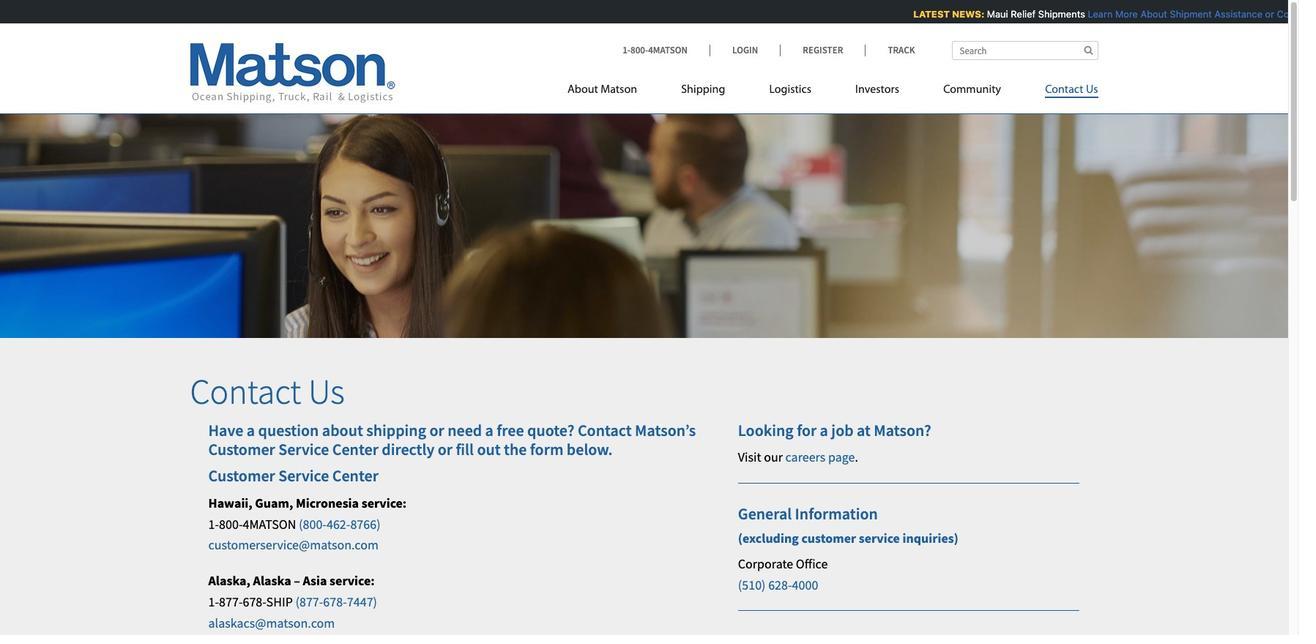 Task type: describe. For each thing, give the bounding box(es) containing it.
community link
[[921, 77, 1023, 107]]

contact us link
[[1023, 77, 1098, 107]]

or left conta
[[1263, 8, 1273, 20]]

job
[[831, 420, 854, 441]]

alaska,
[[208, 573, 250, 590]]

1- inside alaska, alaska – asia service: 1-877-678-ship (877-678-7447) alaskacs@matson.com
[[208, 594, 219, 611]]

service
[[859, 530, 900, 547]]

quote?
[[527, 420, 575, 441]]

customerservice@matson.com link
[[208, 537, 379, 554]]

corporate
[[738, 556, 793, 573]]

2 678- from the left
[[323, 594, 347, 611]]

contact inside have a question about shipping or need a free quote? contact matson's customer service center directly or fill out the form below. customer service center
[[578, 420, 632, 441]]

about matson
[[568, 84, 637, 96]]

877-
[[219, 594, 243, 611]]

1 678- from the left
[[243, 594, 266, 611]]

for
[[797, 420, 817, 441]]

us inside 'link'
[[1086, 84, 1098, 96]]

or left need
[[430, 420, 444, 441]]

0 horizontal spatial contact us
[[190, 370, 345, 414]]

visit our careers page .
[[738, 449, 858, 466]]

investors
[[855, 84, 899, 96]]

4matson inside hawaii, guam, micronesia service: 1-800-4matson (800-462-8766) customerservice@matson.com
[[243, 516, 296, 533]]

–
[[294, 573, 300, 590]]

learn
[[1086, 8, 1111, 20]]

1 horizontal spatial 800-
[[631, 44, 648, 56]]

asia
[[303, 573, 327, 590]]

free
[[497, 420, 524, 441]]

logistics
[[769, 84, 811, 96]]

assistance
[[1213, 8, 1261, 20]]

1 center from the top
[[332, 439, 379, 460]]

(877-678-7447) link
[[295, 594, 377, 611]]

need
[[448, 420, 482, 441]]

1 customer from the top
[[208, 439, 275, 460]]

alaskacs@matson.com link
[[208, 615, 335, 632]]

contact us inside 'link'
[[1045, 84, 1098, 96]]

question
[[258, 420, 319, 441]]

ship
[[266, 594, 293, 611]]

top menu navigation
[[568, 77, 1098, 107]]

page
[[828, 449, 855, 466]]

(800-462-8766) link
[[299, 516, 381, 533]]

blue matson logo with ocean, shipping, truck, rail and logistics written beneath it. image
[[190, 43, 395, 103]]

2 center from the top
[[332, 466, 379, 487]]

alaska
[[253, 573, 291, 590]]

(excluding
[[738, 530, 799, 547]]

Search search field
[[952, 41, 1098, 60]]

(510) 628-4000 link
[[738, 577, 818, 594]]

track link
[[865, 44, 915, 56]]

have a question about shipping or need a free quote? contact matson's customer service center directly or fill out the form below. customer service center
[[208, 420, 696, 487]]

guam,
[[255, 495, 293, 512]]

looking
[[738, 420, 794, 441]]

careers page link
[[786, 449, 855, 466]]

community
[[943, 84, 1001, 96]]

7447)
[[347, 594, 377, 611]]

latest
[[912, 8, 948, 20]]

customerservice@matson.com
[[208, 537, 379, 554]]

investors link
[[833, 77, 921, 107]]

1-800-4matson link
[[623, 44, 710, 56]]

0 vertical spatial 1-
[[623, 44, 631, 56]]

logistics link
[[747, 77, 833, 107]]

maui
[[985, 8, 1006, 20]]

the
[[504, 439, 527, 460]]

800- inside hawaii, guam, micronesia service: 1-800-4matson (800-462-8766) customerservice@matson.com
[[219, 516, 243, 533]]

careers
[[786, 449, 826, 466]]

2 customer from the top
[[208, 466, 275, 487]]

alaskacs@matson.com
[[208, 615, 335, 632]]



Task type: locate. For each thing, give the bounding box(es) containing it.
search image
[[1084, 45, 1093, 55]]

news:
[[950, 8, 983, 20]]

relief
[[1009, 8, 1034, 20]]

1 vertical spatial about
[[568, 84, 598, 96]]

2 horizontal spatial contact
[[1045, 84, 1084, 96]]

0 vertical spatial customer
[[208, 439, 275, 460]]

2 vertical spatial 1-
[[208, 594, 219, 611]]

about
[[322, 420, 363, 441]]

below.
[[567, 439, 613, 460]]

462-
[[327, 516, 350, 533]]

us down search icon
[[1086, 84, 1098, 96]]

shipment
[[1168, 8, 1210, 20]]

form
[[530, 439, 564, 460]]

1 vertical spatial us
[[308, 370, 345, 414]]

0 vertical spatial center
[[332, 439, 379, 460]]

0 vertical spatial service:
[[362, 495, 407, 512]]

conta
[[1275, 8, 1299, 20]]

us
[[1086, 84, 1098, 96], [308, 370, 345, 414]]

service: up 8766)
[[362, 495, 407, 512]]

0 vertical spatial 4matson
[[648, 44, 688, 56]]

1 horizontal spatial contact
[[578, 420, 632, 441]]

general information (excluding customer service inquiries)
[[738, 504, 959, 547]]

center left directly
[[332, 439, 379, 460]]

shipping
[[366, 420, 426, 441]]

800- up matson
[[631, 44, 648, 56]]

micronesia
[[296, 495, 359, 512]]

service
[[278, 439, 329, 460], [278, 466, 329, 487]]

(510)
[[738, 577, 766, 594]]

track
[[888, 44, 915, 56]]

0 horizontal spatial 800-
[[219, 516, 243, 533]]

or
[[1263, 8, 1273, 20], [430, 420, 444, 441], [438, 439, 453, 460]]

contact inside 'link'
[[1045, 84, 1084, 96]]

0 horizontal spatial 678-
[[243, 594, 266, 611]]

hawaii,
[[208, 495, 252, 512]]

matson
[[601, 84, 637, 96]]

0 horizontal spatial 4matson
[[243, 516, 296, 533]]

0 vertical spatial contact us
[[1045, 84, 1098, 96]]

contact
[[1045, 84, 1084, 96], [190, 370, 301, 414], [578, 420, 632, 441]]

1- down hawaii,
[[208, 516, 219, 533]]

alaska, alaska – asia service: 1-877-678-ship (877-678-7447) alaskacs@matson.com
[[208, 573, 377, 632]]

matson's
[[635, 420, 696, 441]]

2 service from the top
[[278, 466, 329, 487]]

800- down hawaii,
[[219, 516, 243, 533]]

about right more
[[1139, 8, 1165, 20]]

shipping link
[[659, 77, 747, 107]]

0 vertical spatial about
[[1139, 8, 1165, 20]]

1 vertical spatial 1-
[[208, 516, 219, 533]]

1 vertical spatial service
[[278, 466, 329, 487]]

shipping
[[681, 84, 725, 96]]

678-
[[243, 594, 266, 611], [323, 594, 347, 611]]

service:
[[362, 495, 407, 512], [330, 573, 375, 590]]

login
[[732, 44, 758, 56]]

register link
[[780, 44, 865, 56]]

1 horizontal spatial a
[[485, 420, 494, 441]]

1 horizontal spatial about
[[1139, 8, 1165, 20]]

more
[[1114, 8, 1136, 20]]

1- down alaska,
[[208, 594, 219, 611]]

1-
[[623, 44, 631, 56], [208, 516, 219, 533], [208, 594, 219, 611]]

2 vertical spatial contact
[[578, 420, 632, 441]]

directly
[[382, 439, 435, 460]]

4matson down guam,
[[243, 516, 296, 533]]

login link
[[710, 44, 780, 56]]

about matson link
[[568, 77, 659, 107]]

visit
[[738, 449, 761, 466]]

1 vertical spatial center
[[332, 466, 379, 487]]

678- down asia
[[323, 594, 347, 611]]

matson?
[[874, 420, 931, 441]]

1 horizontal spatial 678-
[[323, 594, 347, 611]]

0 vertical spatial contact
[[1045, 84, 1084, 96]]

628-
[[768, 577, 792, 594]]

about inside top menu navigation
[[568, 84, 598, 96]]

0 vertical spatial 800-
[[631, 44, 648, 56]]

0 vertical spatial service
[[278, 439, 329, 460]]

looking for a job at matson?
[[738, 420, 931, 441]]

register
[[803, 44, 843, 56]]

learn more about shipment assistance or conta link
[[1086, 8, 1299, 20]]

a left free
[[485, 420, 494, 441]]

customer
[[802, 530, 856, 547]]

2 horizontal spatial a
[[820, 420, 828, 441]]

about left matson
[[568, 84, 598, 96]]

0 horizontal spatial about
[[568, 84, 598, 96]]

general
[[738, 504, 792, 524]]

678- up 'alaskacs@matson.com' 'link'
[[243, 594, 266, 611]]

contact us up the question at the bottom left
[[190, 370, 345, 414]]

1 a from the left
[[247, 420, 255, 441]]

1 vertical spatial contact
[[190, 370, 301, 414]]

3 a from the left
[[820, 420, 828, 441]]

1 horizontal spatial 4matson
[[648, 44, 688, 56]]

0 horizontal spatial contact
[[190, 370, 301, 414]]

out
[[477, 439, 501, 460]]

hawaii, guam, micronesia service: 1-800-4matson (800-462-8766) customerservice@matson.com
[[208, 495, 407, 554]]

1 vertical spatial contact us
[[190, 370, 345, 414]]

have
[[208, 420, 243, 441]]

1-800-4matson
[[623, 44, 688, 56]]

latest news: maui relief shipments learn more about shipment assistance or conta
[[912, 8, 1299, 20]]

0 vertical spatial us
[[1086, 84, 1098, 96]]

a right for
[[820, 420, 828, 441]]

contact up "have"
[[190, 370, 301, 414]]

us up about
[[308, 370, 345, 414]]

fill
[[456, 439, 474, 460]]

at
[[857, 420, 871, 441]]

a right "have"
[[247, 420, 255, 441]]

1 service from the top
[[278, 439, 329, 460]]

service: inside hawaii, guam, micronesia service: 1-800-4matson (800-462-8766) customerservice@matson.com
[[362, 495, 407, 512]]

about
[[1139, 8, 1165, 20], [568, 84, 598, 96]]

800-
[[631, 44, 648, 56], [219, 516, 243, 533]]

8766)
[[350, 516, 381, 533]]

banner image
[[0, 91, 1288, 338]]

or left fill
[[438, 439, 453, 460]]

contact right quote?
[[578, 420, 632, 441]]

(877-
[[295, 594, 323, 611]]

4matson up shipping
[[648, 44, 688, 56]]

our
[[764, 449, 783, 466]]

1- up matson
[[623, 44, 631, 56]]

1 horizontal spatial us
[[1086, 84, 1098, 96]]

contact us down search icon
[[1045, 84, 1098, 96]]

service: up 7447)
[[330, 573, 375, 590]]

customer
[[208, 439, 275, 460], [208, 466, 275, 487]]

1 vertical spatial customer
[[208, 466, 275, 487]]

1- inside hawaii, guam, micronesia service: 1-800-4matson (800-462-8766) customerservice@matson.com
[[208, 516, 219, 533]]

0 horizontal spatial us
[[308, 370, 345, 414]]

contact us
[[1045, 84, 1098, 96], [190, 370, 345, 414]]

(800-
[[299, 516, 327, 533]]

0 horizontal spatial a
[[247, 420, 255, 441]]

None search field
[[952, 41, 1098, 60]]

shipments
[[1036, 8, 1083, 20]]

corporate office (510) 628-4000
[[738, 556, 828, 594]]

1 horizontal spatial contact us
[[1045, 84, 1098, 96]]

2 a from the left
[[485, 420, 494, 441]]

center up micronesia
[[332, 466, 379, 487]]

service: inside alaska, alaska – asia service: 1-877-678-ship (877-678-7447) alaskacs@matson.com
[[330, 573, 375, 590]]

4000
[[792, 577, 818, 594]]

1 vertical spatial 4matson
[[243, 516, 296, 533]]

center
[[332, 439, 379, 460], [332, 466, 379, 487]]

a
[[247, 420, 255, 441], [485, 420, 494, 441], [820, 420, 828, 441]]

information
[[795, 504, 878, 524]]

office
[[796, 556, 828, 573]]

inquiries)
[[903, 530, 959, 547]]

1 vertical spatial service:
[[330, 573, 375, 590]]

.
[[855, 449, 858, 466]]

contact down search search box
[[1045, 84, 1084, 96]]

1 vertical spatial 800-
[[219, 516, 243, 533]]



Task type: vqa. For each thing, say whether or not it's contained in the screenshot.
"Asia"
yes



